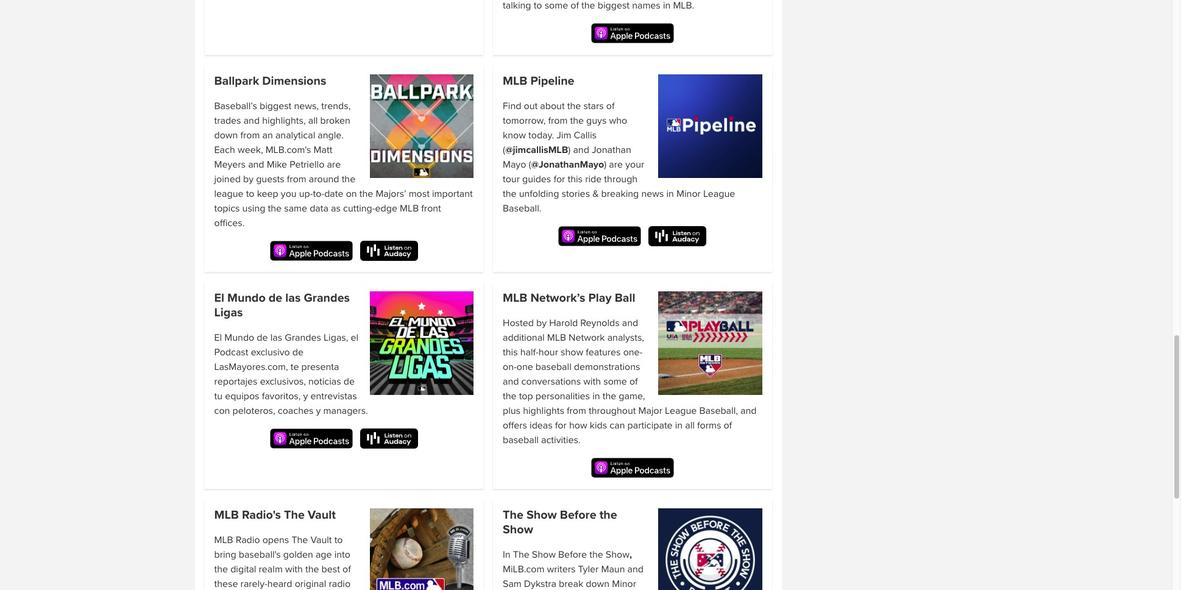 Task type: vqa. For each thing, say whether or not it's contained in the screenshot.
Mariners within the MARINERS NEW YEAR'S RESOLUTIONS FOR 2024
no



Task type: locate. For each thing, give the bounding box(es) containing it.
0 horizontal spatial all
[[308, 114, 318, 127]]

the up callis on the top of page
[[570, 114, 584, 127]]

to up the using
[[246, 187, 254, 200]]

1 horizontal spatial with
[[583, 375, 601, 388]]

in right "news"
[[667, 187, 674, 200]]

0 vertical spatial (
[[503, 144, 505, 156]]

are down jonathan
[[609, 158, 623, 170]]

from up you
[[287, 173, 306, 185]]

hour
[[539, 346, 558, 358]]

mike
[[267, 158, 287, 170]]

to
[[246, 187, 254, 200], [334, 534, 343, 546]]

1 horizontal spatial league
[[703, 187, 735, 200]]

the inside ) are your tour guides for this ride through the unfolding stories & breaking news in minor league baseball.
[[503, 187, 517, 200]]

1 horizontal spatial this
[[568, 173, 583, 185]]

of inside mlb radio opens the vault to bring baseball's golden age into the digital realm with the best of these rarely-heard original ra
[[343, 563, 351, 575]]

data
[[310, 202, 328, 214]]

1 vertical spatial vault
[[311, 534, 332, 546]]

0 horizontal spatial are
[[327, 158, 341, 170]]

one
[[517, 361, 533, 373]]

1 vertical spatial with
[[285, 563, 303, 575]]

2 el from the top
[[214, 331, 222, 343]]

mlb up find
[[503, 74, 527, 88]]

league inside 'hosted by harold reynolds and additional mlb network analysts, this half-hour show features one- on-one baseball demonstrations and conversations with some of the top personalities in the game, plus highlights from throughout major league baseball, and offers ideas for how kids can participate in all forms of baseball activities.'
[[665, 405, 697, 417]]

0 vertical spatial y
[[303, 390, 308, 402]]

for inside 'hosted by harold reynolds and additional mlb network analysts, this half-hour show features one- on-one baseball demonstrations and conversations with some of the top personalities in the game, plus highlights from throughout major league baseball, and offers ideas for how kids can participate in all forms of baseball activities.'
[[555, 419, 567, 431]]

) down jonathan
[[604, 158, 607, 170]]

and down on-
[[503, 375, 519, 388]]

on
[[346, 187, 357, 200]]

how
[[569, 419, 587, 431]]

1 vertical spatial all
[[685, 419, 695, 431]]

baseball up conversations
[[536, 361, 572, 373]]

dimensions
[[262, 74, 326, 88]]

into
[[334, 549, 350, 561]]

0 vertical spatial before
[[560, 508, 597, 523]]

0 vertical spatial )
[[568, 144, 571, 156]]

and up analysts,
[[622, 317, 638, 329]]

the up in
[[503, 508, 524, 523]]

same
[[284, 202, 307, 214]]

with down demonstrations
[[583, 375, 601, 388]]

mayo
[[503, 158, 526, 170]]

all inside 'hosted by harold reynolds and additional mlb network analysts, this half-hour show features one- on-one baseball demonstrations and conversations with some of the top personalities in the game, plus highlights from throughout major league baseball, and offers ideas for how kids can participate in all forms of baseball activities.'
[[685, 419, 695, 431]]

baseball
[[536, 361, 572, 373], [503, 434, 539, 446]]

y down entrevistas
[[316, 404, 321, 417]]

1 horizontal spatial in
[[667, 187, 674, 200]]

1 horizontal spatial are
[[609, 158, 623, 170]]

mundo for el mundo de las grandes ligas, el podcast exclusivo de lasmayores.com, te presenta reportajes exclusivos, noticias de tu equipos favoritos, y entrevistas con peloteros, coaches y managers.
[[224, 331, 254, 343]]

of
[[606, 100, 615, 112], [630, 375, 638, 388], [724, 419, 732, 431], [343, 563, 351, 575]]

league right minor
[[703, 187, 735, 200]]

0 horizontal spatial this
[[503, 346, 518, 358]]

biggest
[[260, 100, 292, 112]]

mlb radio opens the vault to bring baseball's golden age into the digital realm with the best of these rarely-heard original ra
[[214, 534, 465, 590]]

and inside the "in the show before the show , milb.com writers tyler maun and sam dykstra break down mino"
[[628, 563, 644, 575]]

1 vertical spatial down
[[586, 578, 610, 590]]

reportajes
[[214, 375, 258, 387]]

are up around
[[327, 158, 341, 170]]

know
[[503, 129, 526, 141]]

0 vertical spatial by
[[243, 173, 254, 185]]

mlb up hosted
[[503, 291, 527, 305]]

0 horizontal spatial down
[[214, 129, 238, 141]]

down inside baseball's biggest news, trends, trades and highlights, all broken down from an analytical angle. each week, mlb.com's matt meyers and mike petriello are joined by guests from around the league to keep you up-to-date on the majors' most important topics using the same data as cutting-edge mlb front offices.
[[214, 129, 238, 141]]

1 vertical spatial baseball
[[503, 434, 539, 446]]

) inside ) and jonathan mayo (
[[568, 144, 571, 156]]

1 horizontal spatial all
[[685, 419, 695, 431]]

0 horizontal spatial las
[[270, 331, 282, 343]]

1 horizontal spatial (
[[529, 158, 531, 170]]

0 vertical spatial el
[[214, 291, 224, 305]]

0 horizontal spatial league
[[665, 405, 697, 417]]

date
[[324, 187, 343, 200]]

unfolding
[[519, 187, 559, 200]]

mlb inside mlb radio opens the vault to bring baseball's golden age into the digital realm with the best of these rarely-heard original ra
[[214, 534, 233, 546]]

from up how
[[567, 405, 586, 417]]

this up stories
[[568, 173, 583, 185]]

the down tour on the top
[[503, 187, 517, 200]]

down
[[214, 129, 238, 141], [586, 578, 610, 590]]

of up who at the top right of the page
[[606, 100, 615, 112]]

to inside mlb radio opens the vault to bring baseball's golden age into the digital realm with the best of these rarely-heard original ra
[[334, 534, 343, 546]]

las inside el mundo de las grandes ligas, el podcast exclusivo de lasmayores.com, te presenta reportajes exclusivos, noticias de tu equipos favoritos, y entrevistas con peloteros, coaches y managers.
[[270, 331, 282, 343]]

with down the golden in the bottom left of the page
[[285, 563, 303, 575]]

the right in
[[513, 548, 530, 561]]

the up the original
[[305, 563, 319, 575]]

the show before the show podcast image
[[658, 509, 762, 590]]

league right the major
[[665, 405, 697, 417]]

1 vertical spatial to
[[334, 534, 343, 546]]

the left the stars on the top of the page
[[567, 100, 581, 112]]

te
[[291, 361, 299, 373]]

from down the 'about'
[[548, 114, 568, 127]]

mlb inside baseball's biggest news, trends, trades and highlights, all broken down from an analytical angle. each week, mlb.com's matt meyers and mike petriello are joined by guests from around the league to keep you up-to-date on the majors' most important topics using the same data as cutting-edge mlb front offices.
[[400, 202, 419, 214]]

in the show before the show , milb.com writers tyler maun and sam dykstra break down mino
[[503, 548, 757, 590]]

presenta
[[301, 361, 339, 373]]

0 horizontal spatial )
[[568, 144, 571, 156]]

the down bring
[[214, 563, 228, 575]]

mundo
[[227, 291, 266, 305], [224, 331, 254, 343]]

tour
[[503, 173, 520, 185]]

1 vertical spatial before
[[558, 548, 587, 561]]

for down '@jonathanmayo'
[[554, 173, 565, 185]]

0 vertical spatial baseball
[[536, 361, 572, 373]]

show up "maun"
[[606, 548, 630, 561]]

1 horizontal spatial down
[[586, 578, 610, 590]]

1 horizontal spatial to
[[334, 534, 343, 546]]

before up tyler
[[560, 508, 597, 523]]

1 vertical spatial this
[[503, 346, 518, 358]]

the up throughout at the bottom of page
[[603, 390, 616, 402]]

down down tyler
[[586, 578, 610, 590]]

petriello
[[290, 158, 324, 170]]

el mundo de las grandes ligas
[[214, 291, 350, 320]]

1 vertical spatial (
[[529, 158, 531, 170]]

of inside find out about the stars of tomorrow, from the guys who know today. jim callis (
[[606, 100, 615, 112]]

0 vertical spatial for
[[554, 173, 565, 185]]

of down into
[[343, 563, 351, 575]]

in right the 'participate'
[[675, 419, 683, 431]]

hosted
[[503, 317, 534, 329]]

some
[[604, 375, 627, 388]]

0 vertical spatial all
[[308, 114, 318, 127]]

and down callis on the top of page
[[573, 144, 589, 156]]

grandes
[[304, 291, 350, 305], [285, 331, 321, 343]]

mlb down harold
[[547, 331, 566, 344]]

0 vertical spatial down
[[214, 129, 238, 141]]

guides
[[522, 173, 551, 185]]

this
[[568, 173, 583, 185], [503, 346, 518, 358]]

down up each
[[214, 129, 238, 141]]

0 vertical spatial las
[[285, 291, 301, 305]]

mlb network's play ball
[[503, 291, 635, 305]]

2 vertical spatial in
[[675, 419, 683, 431]]

0 horizontal spatial (
[[503, 144, 505, 156]]

( right mayo
[[529, 158, 531, 170]]

mlb down most
[[400, 202, 419, 214]]

for
[[554, 173, 565, 185], [555, 419, 567, 431]]

0 vertical spatial vault
[[308, 508, 336, 523]]

of up game,
[[630, 375, 638, 388]]

1 vertical spatial mundo
[[224, 331, 254, 343]]

1 vertical spatial grandes
[[285, 331, 321, 343]]

mlb
[[503, 74, 527, 88], [400, 202, 419, 214], [503, 291, 527, 305], [547, 331, 566, 344], [214, 508, 239, 523], [214, 534, 233, 546]]

mundo inside el mundo de las grandes ligas, el podcast exclusivo de lasmayores.com, te presenta reportajes exclusivos, noticias de tu equipos favoritos, y entrevistas con peloteros, coaches y managers.
[[224, 331, 254, 343]]

2 are from the left
[[609, 158, 623, 170]]

before
[[560, 508, 597, 523], [558, 548, 587, 561]]

all left forms on the right bottom of the page
[[685, 419, 695, 431]]

de inside el mundo de las grandes ligas
[[269, 291, 282, 305]]

the
[[284, 508, 305, 523], [503, 508, 524, 523], [292, 534, 308, 546], [513, 548, 530, 561]]

las inside el mundo de las grandes ligas
[[285, 291, 301, 305]]

@jonathanmayo
[[531, 158, 604, 170]]

el inside el mundo de las grandes ligas
[[214, 291, 224, 305]]

plus
[[503, 405, 521, 417]]

edge
[[375, 202, 397, 214]]

0 vertical spatial mundo
[[227, 291, 266, 305]]

and down ,
[[628, 563, 644, 575]]

el mundo de las grandes ligas, el podcast exclusivo de lasmayores.com, te presenta reportajes exclusivos, noticias de tu equipos favoritos, y entrevistas con peloteros, coaches y managers.
[[214, 331, 368, 417]]

vault
[[308, 508, 336, 523], [311, 534, 332, 546]]

all down news,
[[308, 114, 318, 127]]

majors'
[[376, 187, 406, 200]]

mlb up radio
[[214, 508, 239, 523]]

de right ligas
[[269, 291, 282, 305]]

and right baseball,
[[741, 405, 757, 417]]

the inside the show before the show
[[503, 508, 524, 523]]

the down keep
[[268, 202, 282, 214]]

kids
[[590, 419, 607, 431]]

) inside ) are your tour guides for this ride through the unfolding stories & breaking news in minor league baseball.
[[604, 158, 607, 170]]

exclusivo
[[251, 346, 290, 358]]

joined
[[214, 173, 241, 185]]

mlb for mlb radio opens the vault to bring baseball's golden age into the digital realm with the best of these rarely-heard original ra
[[214, 534, 233, 546]]

the up "maun"
[[600, 508, 617, 523]]

the
[[567, 100, 581, 112], [570, 114, 584, 127], [342, 173, 355, 185], [359, 187, 373, 200], [503, 187, 517, 200], [268, 202, 282, 214], [503, 390, 517, 402], [603, 390, 616, 402], [600, 508, 617, 523], [590, 548, 603, 561], [214, 563, 228, 575], [305, 563, 319, 575]]

on-
[[503, 361, 517, 373]]

offices.
[[214, 217, 245, 229]]

0 vertical spatial with
[[583, 375, 601, 388]]

analysts,
[[607, 331, 644, 344]]

el inside el mundo de las grandes ligas, el podcast exclusivo de lasmayores.com, te presenta reportajes exclusivos, noticias de tu equipos favoritos, y entrevistas con peloteros, coaches y managers.
[[214, 331, 222, 343]]

0 vertical spatial to
[[246, 187, 254, 200]]

ballpark dimensions podcast image
[[370, 74, 474, 178]]

mlb for mlb network's play ball
[[503, 291, 527, 305]]

before inside the show before the show
[[560, 508, 597, 523]]

0 horizontal spatial y
[[303, 390, 308, 402]]

to inside baseball's biggest news, trends, trades and highlights, all broken down from an analytical angle. each week, mlb.com's matt meyers and mike petriello are joined by guests from around the league to keep you up-to-date on the majors' most important topics using the same data as cutting-edge mlb front offices.
[[246, 187, 254, 200]]

grandes up te
[[285, 331, 321, 343]]

show
[[527, 508, 557, 523], [503, 522, 533, 537], [532, 548, 556, 561], [606, 548, 630, 561]]

1 vertical spatial las
[[270, 331, 282, 343]]

1 vertical spatial league
[[665, 405, 697, 417]]

con
[[214, 404, 230, 417]]

news
[[641, 187, 664, 200]]

1 horizontal spatial by
[[536, 317, 547, 329]]

by right joined
[[243, 173, 254, 185]]

for inside ) are your tour guides for this ride through the unfolding stories & breaking news in minor league baseball.
[[554, 173, 565, 185]]

0 horizontal spatial to
[[246, 187, 254, 200]]

mlb pipeline
[[503, 74, 574, 88]]

in up throughout at the bottom of page
[[593, 390, 600, 402]]

the up tyler
[[590, 548, 603, 561]]

the inside the "in the show before the show , milb.com writers tyler maun and sam dykstra break down mino"
[[513, 548, 530, 561]]

age
[[316, 549, 332, 561]]

y up coaches
[[303, 390, 308, 402]]

2 horizontal spatial in
[[675, 419, 683, 431]]

and
[[244, 114, 260, 127], [573, 144, 589, 156], [248, 158, 264, 170], [622, 317, 638, 329], [503, 375, 519, 388], [741, 405, 757, 417], [628, 563, 644, 575]]

1 vertical spatial in
[[593, 390, 600, 402]]

1 vertical spatial el
[[214, 331, 222, 343]]

) for and
[[568, 144, 571, 156]]

to-
[[313, 187, 324, 200]]

by left harold
[[536, 317, 547, 329]]

1 vertical spatial by
[[536, 317, 547, 329]]

by inside 'hosted by harold reynolds and additional mlb network analysts, this half-hour show features one- on-one baseball demonstrations and conversations with some of the top personalities in the game, plus highlights from throughout major league baseball, and offers ideas for how kids can participate in all forms of baseball activities.'
[[536, 317, 547, 329]]

el
[[214, 291, 224, 305], [214, 331, 222, 343]]

) up @jonathanmayo link
[[568, 144, 571, 156]]

about
[[540, 100, 565, 112]]

0 horizontal spatial by
[[243, 173, 254, 185]]

cutting-
[[343, 202, 375, 214]]

keep
[[257, 187, 278, 200]]

mlb up bring
[[214, 534, 233, 546]]

0 horizontal spatial with
[[285, 563, 303, 575]]

0 vertical spatial this
[[568, 173, 583, 185]]

to up into
[[334, 534, 343, 546]]

before up writers
[[558, 548, 587, 561]]

grandes inside el mundo de las grandes ligas, el podcast exclusivo de lasmayores.com, te presenta reportajes exclusivos, noticias de tu equipos favoritos, y entrevistas con peloteros, coaches y managers.
[[285, 331, 321, 343]]

and down the week,
[[248, 158, 264, 170]]

&
[[593, 187, 599, 200]]

1 el from the top
[[214, 291, 224, 305]]

1 vertical spatial )
[[604, 158, 607, 170]]

0 vertical spatial in
[[667, 187, 674, 200]]

mundo inside el mundo de las grandes ligas
[[227, 291, 266, 305]]

y
[[303, 390, 308, 402], [316, 404, 321, 417]]

top
[[519, 390, 533, 402]]

0 vertical spatial grandes
[[304, 291, 350, 305]]

this up on-
[[503, 346, 518, 358]]

are inside ) are your tour guides for this ride through the unfolding stories & breaking news in minor league baseball.
[[609, 158, 623, 170]]

the up "opens"
[[284, 508, 305, 523]]

matt
[[314, 144, 332, 156]]

stars
[[584, 100, 604, 112]]

managers.
[[323, 404, 368, 417]]

the right the on
[[359, 187, 373, 200]]

1 vertical spatial for
[[555, 419, 567, 431]]

tyler
[[578, 563, 599, 575]]

0 horizontal spatial in
[[593, 390, 600, 402]]

favoritos,
[[262, 390, 301, 402]]

1 vertical spatial y
[[316, 404, 321, 417]]

by
[[243, 173, 254, 185], [536, 317, 547, 329]]

@jimcallismlb
[[505, 144, 568, 156]]

grandes inside el mundo de las grandes ligas
[[304, 291, 350, 305]]

1 horizontal spatial )
[[604, 158, 607, 170]]

1 are from the left
[[327, 158, 341, 170]]

baseball down offers
[[503, 434, 539, 446]]

the up the on
[[342, 173, 355, 185]]

( down know
[[503, 144, 505, 156]]

rarely-
[[241, 578, 267, 590]]

1 horizontal spatial las
[[285, 291, 301, 305]]

0 vertical spatial league
[[703, 187, 735, 200]]

for up activities.
[[555, 419, 567, 431]]

de up exclusivo
[[257, 331, 268, 343]]

ligas,
[[324, 331, 348, 343]]

angle.
[[318, 129, 344, 141]]

el for el mundo de las grandes ligas, el podcast exclusivo de lasmayores.com, te presenta reportajes exclusivos, noticias de tu equipos favoritos, y entrevistas con peloteros, coaches y managers.
[[214, 331, 222, 343]]

the up the golden in the bottom left of the page
[[292, 534, 308, 546]]

ball
[[615, 291, 635, 305]]

1 horizontal spatial y
[[316, 404, 321, 417]]

jim
[[557, 129, 571, 141]]

grandes for el mundo de las grandes ligas, el podcast exclusivo de lasmayores.com, te presenta reportajes exclusivos, noticias de tu equipos favoritos, y entrevistas con peloteros, coaches y managers.
[[285, 331, 321, 343]]

grandes up the ligas,
[[304, 291, 350, 305]]



Task type: describe. For each thing, give the bounding box(es) containing it.
highlights,
[[262, 114, 306, 127]]

forms
[[697, 419, 721, 431]]

front
[[421, 202, 441, 214]]

find
[[503, 100, 521, 112]]

these
[[214, 578, 238, 590]]

this inside ) are your tour guides for this ride through the unfolding stories & breaking news in minor league baseball.
[[568, 173, 583, 185]]

entrevistas
[[311, 390, 357, 402]]

using
[[242, 202, 265, 214]]

analytical
[[275, 129, 315, 141]]

throughout
[[589, 405, 636, 417]]

@jonathanmayo link
[[531, 158, 604, 170]]

las for ligas,
[[270, 331, 282, 343]]

mlb radio's the vault
[[214, 508, 336, 523]]

mlb for mlb radio's the vault
[[214, 508, 239, 523]]

of down baseball,
[[724, 419, 732, 431]]

show up writers
[[532, 548, 556, 561]]

and inside ) and jonathan mayo (
[[573, 144, 589, 156]]

ballpark
[[214, 74, 259, 88]]

digital
[[230, 563, 256, 575]]

show up milb.com
[[527, 508, 557, 523]]

activities.
[[541, 434, 581, 446]]

around
[[309, 173, 339, 185]]

lasmayores.com,
[[214, 361, 288, 373]]

before inside the "in the show before the show , milb.com writers tyler maun and sam dykstra break down mino"
[[558, 548, 587, 561]]

meyers
[[214, 158, 246, 170]]

coaches
[[278, 404, 314, 417]]

tomorrow,
[[503, 114, 546, 127]]

you
[[281, 187, 297, 200]]

important
[[432, 187, 473, 200]]

best
[[322, 563, 340, 575]]

writers
[[547, 563, 576, 575]]

,
[[630, 548, 632, 561]]

in inside ) are your tour guides for this ride through the unfolding stories & breaking news in minor league baseball.
[[667, 187, 674, 200]]

highlights
[[523, 405, 564, 417]]

trends,
[[321, 100, 351, 112]]

today.
[[528, 129, 554, 141]]

baseball's
[[239, 549, 281, 561]]

baseball's
[[214, 100, 257, 112]]

original
[[295, 578, 326, 590]]

opens
[[263, 534, 289, 546]]

podcast
[[214, 346, 248, 358]]

down inside the "in the show before the show , milb.com writers tyler maun and sam dykstra break down mino"
[[586, 578, 610, 590]]

( inside find out about the stars of tomorrow, from the guys who know today. jim callis (
[[503, 144, 505, 156]]

harold
[[549, 317, 578, 329]]

with inside mlb radio opens the vault to bring baseball's golden age into the digital realm with the best of these rarely-heard original ra
[[285, 563, 303, 575]]

tu
[[214, 390, 222, 402]]

baseball,
[[699, 405, 738, 417]]

who
[[609, 114, 627, 127]]

most
[[409, 187, 430, 200]]

from inside find out about the stars of tomorrow, from the guys who know today. jim callis (
[[548, 114, 568, 127]]

the inside the show before the show
[[600, 508, 617, 523]]

pipeline
[[531, 74, 574, 88]]

de up entrevistas
[[344, 375, 355, 387]]

( inside ) and jonathan mayo (
[[529, 158, 531, 170]]

show up in
[[503, 522, 533, 537]]

the inside the "in the show before the show , milb.com writers tyler maun and sam dykstra break down mino"
[[590, 548, 603, 561]]

ballpark dimensions
[[214, 74, 326, 88]]

the up plus
[[503, 390, 517, 402]]

all inside baseball's biggest news, trends, trades and highlights, all broken down from an analytical angle. each week, mlb.com's matt meyers and mike petriello are joined by guests from around the league to keep you up-to-date on the majors' most important topics using the same data as cutting-edge mlb front offices.
[[308, 114, 318, 127]]

baseball.
[[503, 202, 542, 214]]

guys
[[586, 114, 607, 127]]

minor
[[677, 187, 701, 200]]

features
[[586, 346, 621, 358]]

grandes for el mundo de las grandes ligas
[[304, 291, 350, 305]]

mundo for el mundo de las grandes ligas
[[227, 291, 266, 305]]

noticias
[[308, 375, 341, 387]]

this inside 'hosted by harold reynolds and additional mlb network analysts, this half-hour show features one- on-one baseball demonstrations and conversations with some of the top personalities in the game, plus highlights from throughout major league baseball, and offers ideas for how kids can participate in all forms of baseball activities.'
[[503, 346, 518, 358]]

additional
[[503, 331, 545, 344]]

callis
[[574, 129, 597, 141]]

league inside ) are your tour guides for this ride through the unfolding stories & breaking news in minor league baseball.
[[703, 187, 735, 200]]

league
[[214, 187, 244, 200]]

from up the week,
[[240, 129, 260, 141]]

mlb inside 'hosted by harold reynolds and additional mlb network analysts, this half-hour show features one- on-one baseball demonstrations and conversations with some of the top personalities in the game, plus highlights from throughout major league baseball, and offers ideas for how kids can participate in all forms of baseball activities.'
[[547, 331, 566, 344]]

news,
[[294, 100, 319, 112]]

golden
[[283, 549, 313, 561]]

ride
[[585, 173, 602, 185]]

and down baseball's
[[244, 114, 260, 127]]

hosted by harold reynolds and additional mlb network analysts, this half-hour show features one- on-one baseball demonstrations and conversations with some of the top personalities in the game, plus highlights from throughout major league baseball, and offers ideas for how kids can participate in all forms of baseball activities.
[[503, 317, 757, 446]]

conversations
[[521, 375, 581, 388]]

by inside baseball's biggest news, trends, trades and highlights, all broken down from an analytical angle. each week, mlb.com's matt meyers and mike petriello are joined by guests from around the league to keep you up-to-date on the majors' most important topics using the same data as cutting-edge mlb front offices.
[[243, 173, 254, 185]]

one-
[[623, 346, 643, 358]]

milb.com
[[503, 563, 544, 575]]

play
[[588, 291, 612, 305]]

in
[[503, 548, 511, 561]]

ligas
[[214, 305, 243, 320]]

topics
[[214, 202, 240, 214]]

el for el mundo de las grandes ligas
[[214, 291, 224, 305]]

mlb for mlb pipeline
[[503, 74, 527, 88]]

vault inside mlb radio opens the vault to bring baseball's golden age into the digital realm with the best of these rarely-heard original ra
[[311, 534, 332, 546]]

are inside baseball's biggest news, trends, trades and highlights, all broken down from an analytical angle. each week, mlb.com's matt meyers and mike petriello are joined by guests from around the league to keep you up-to-date on the majors' most important topics using the same data as cutting-edge mlb front offices.
[[327, 158, 341, 170]]

exclusivos,
[[260, 375, 306, 387]]

network's
[[531, 291, 585, 305]]

de up te
[[292, 346, 304, 358]]

el
[[351, 331, 358, 343]]

las for ligas
[[285, 291, 301, 305]]

from inside 'hosted by harold reynolds and additional mlb network analysts, this half-hour show features one- on-one baseball demonstrations and conversations with some of the top personalities in the game, plus highlights from throughout major league baseball, and offers ideas for how kids can participate in all forms of baseball activities.'
[[567, 405, 586, 417]]

broken
[[320, 114, 350, 127]]

the inside mlb radio opens the vault to bring baseball's golden age into the digital realm with the best of these rarely-heard original ra
[[292, 534, 308, 546]]

network
[[569, 331, 605, 344]]

the show before the show
[[503, 508, 617, 537]]

can
[[610, 419, 625, 431]]

baseball's biggest news, trends, trades and highlights, all broken down from an analytical angle. each week, mlb.com's matt meyers and mike petriello are joined by guests from around the league to keep you up-to-date on the majors' most important topics using the same data as cutting-edge mlb front offices.
[[214, 100, 473, 229]]

reynolds
[[580, 317, 620, 329]]

ideas
[[530, 419, 553, 431]]

offers
[[503, 419, 527, 431]]

up-
[[299, 187, 313, 200]]

) for are
[[604, 158, 607, 170]]

radio
[[236, 534, 260, 546]]

with inside 'hosted by harold reynolds and additional mlb network analysts, this half-hour show features one- on-one baseball demonstrations and conversations with some of the top personalities in the game, plus highlights from throughout major league baseball, and offers ideas for how kids can participate in all forms of baseball activities.'
[[583, 375, 601, 388]]

) and jonathan mayo (
[[503, 144, 631, 170]]

sam
[[503, 578, 522, 590]]

breaking
[[601, 187, 639, 200]]

half-
[[520, 346, 539, 358]]



